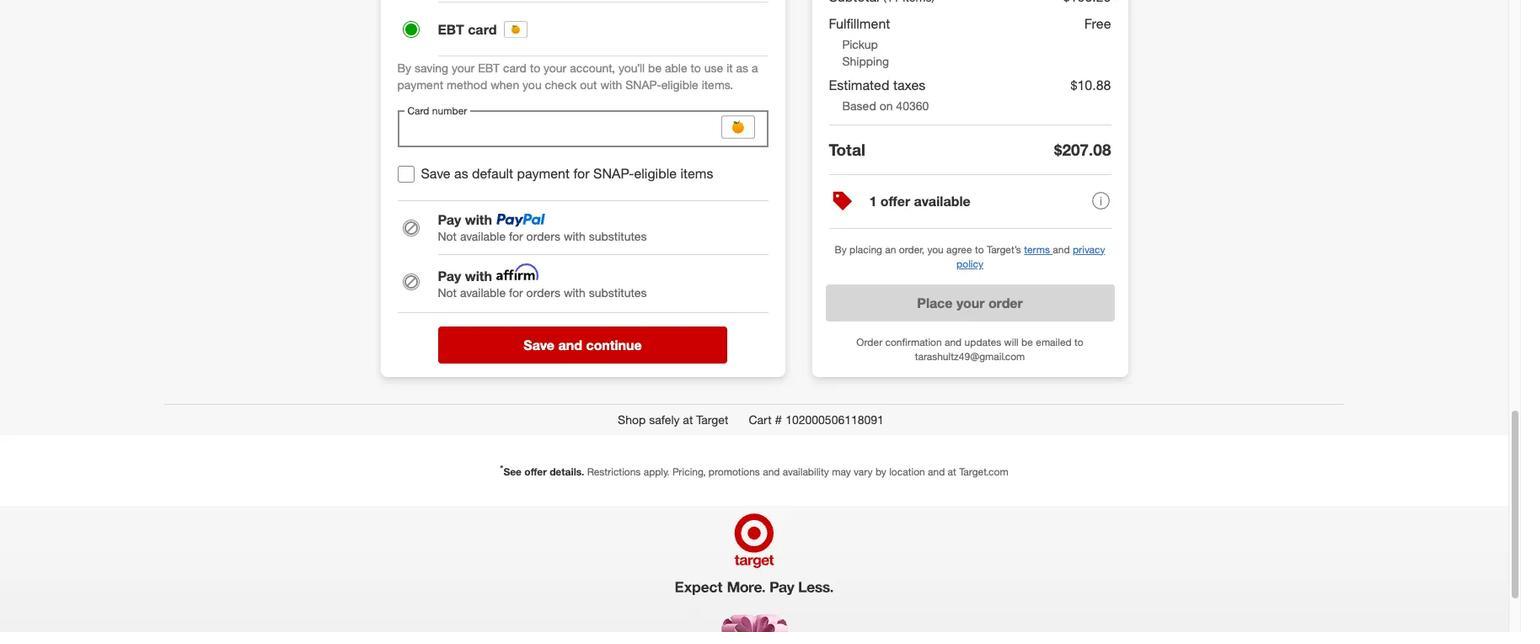 Task type: locate. For each thing, give the bounding box(es) containing it.
0 vertical spatial by
[[397, 61, 411, 75]]

0 horizontal spatial be
[[648, 61, 662, 75]]

offer right see
[[525, 466, 547, 479]]

Pay with PayPal radio
[[402, 220, 419, 237]]

pay with down default
[[438, 212, 492, 229]]

orders for pay with affirm radio
[[526, 285, 560, 300]]

by
[[397, 61, 411, 75], [835, 243, 847, 256]]

account,
[[570, 61, 615, 75]]

0 horizontal spatial offer
[[525, 466, 547, 479]]

save left the continue
[[524, 337, 555, 354]]

available for pay with paypal option
[[460, 229, 506, 244]]

0 vertical spatial pay
[[438, 212, 461, 229]]

by inside 'by saving your ebt card to your account, you'll be able to use it as a payment method when you check out with snap-eligible items.'
[[397, 61, 411, 75]]

will
[[1004, 336, 1019, 349]]

at right safely
[[683, 413, 693, 428]]

privacy policy
[[957, 243, 1105, 270]]

and right terms
[[1053, 243, 1070, 256]]

2 vertical spatial for
[[509, 285, 523, 300]]

save inside save and continue button
[[524, 337, 555, 354]]

your up check
[[544, 61, 567, 75]]

order
[[857, 336, 883, 349]]

0 vertical spatial ebt
[[438, 21, 464, 38]]

0 vertical spatial card
[[468, 21, 497, 38]]

not available for orders with substitutes
[[438, 229, 647, 244], [438, 285, 647, 300]]

*
[[500, 464, 504, 474]]

and
[[1053, 243, 1070, 256], [945, 336, 962, 349], [558, 337, 582, 354], [763, 466, 780, 479], [928, 466, 945, 479]]

be inside order confirmation and updates will be emailed to tarashultz49@gmail.com
[[1021, 336, 1033, 349]]

to up policy
[[975, 243, 984, 256]]

0 vertical spatial substitutes
[[589, 229, 647, 244]]

cart
[[749, 413, 772, 428]]

2 pay from the top
[[438, 268, 461, 285]]

payment
[[397, 78, 443, 92], [517, 166, 570, 182]]

shop
[[618, 413, 646, 428]]

orders for pay with paypal option
[[526, 229, 560, 244]]

availability
[[783, 466, 829, 479]]

0 vertical spatial at
[[683, 413, 693, 428]]

orders
[[526, 229, 560, 244], [526, 285, 560, 300]]

0 vertical spatial save
[[421, 166, 451, 182]]

1 pay with from the top
[[438, 212, 492, 229]]

1 vertical spatial snap-
[[593, 166, 634, 182]]

1 horizontal spatial offer
[[881, 193, 910, 210]]

0 vertical spatial as
[[736, 61, 748, 75]]

0 horizontal spatial payment
[[397, 78, 443, 92]]

0 horizontal spatial at
[[683, 413, 693, 428]]

1 vertical spatial not
[[438, 285, 457, 300]]

1 vertical spatial available
[[460, 229, 506, 244]]

based
[[842, 98, 876, 113]]

0 horizontal spatial save
[[421, 166, 451, 182]]

1 vertical spatial for
[[509, 229, 523, 244]]

apply.
[[644, 466, 670, 479]]

payment right default
[[517, 166, 570, 182]]

0 vertical spatial not available for orders with substitutes
[[438, 229, 647, 244]]

by left saving
[[397, 61, 411, 75]]

your up the method
[[452, 61, 475, 75]]

1 vertical spatial offer
[[525, 466, 547, 479]]

you
[[523, 78, 542, 92], [927, 243, 944, 256]]

with
[[600, 78, 622, 92], [465, 212, 492, 229], [564, 229, 586, 244], [465, 268, 492, 285], [564, 285, 586, 300]]

pay right pay with paypal option
[[438, 212, 461, 229]]

1 horizontal spatial be
[[1021, 336, 1033, 349]]

ebt up when at left top
[[478, 61, 500, 75]]

may
[[832, 466, 851, 479]]

by for by saving your ebt card to your account, you'll be able to use it as a payment method when you check out with snap-eligible items.
[[397, 61, 411, 75]]

1 horizontal spatial card
[[503, 61, 527, 75]]

0 vertical spatial orders
[[526, 229, 560, 244]]

1 vertical spatial eligible
[[634, 166, 677, 182]]

substitutes down the save as default payment for snap-eligible items at the left top
[[589, 229, 647, 244]]

orders up save and continue
[[526, 285, 560, 300]]

pay right pay with affirm radio
[[438, 268, 461, 285]]

1 horizontal spatial payment
[[517, 166, 570, 182]]

and up tarashultz49@gmail.com
[[945, 336, 962, 349]]

order,
[[899, 243, 925, 256]]

your left the order
[[956, 295, 985, 312]]

1 vertical spatial ebt
[[478, 61, 500, 75]]

1 horizontal spatial ebt
[[478, 61, 500, 75]]

free
[[1085, 15, 1111, 32]]

to
[[530, 61, 540, 75], [691, 61, 701, 75], [975, 243, 984, 256], [1075, 336, 1084, 349]]

at
[[683, 413, 693, 428], [948, 466, 956, 479]]

1 vertical spatial pay
[[438, 268, 461, 285]]

1 vertical spatial be
[[1021, 336, 1033, 349]]

0 horizontal spatial as
[[454, 166, 468, 182]]

by for by placing an order, you agree to target's terms and
[[835, 243, 847, 256]]

1 horizontal spatial as
[[736, 61, 748, 75]]

available right pay with affirm radio
[[460, 285, 506, 300]]

when
[[491, 78, 519, 92]]

eligible
[[661, 78, 698, 92], [634, 166, 677, 182]]

0 vertical spatial offer
[[881, 193, 910, 210]]

at left the target.com
[[948, 466, 956, 479]]

0 vertical spatial not
[[438, 229, 457, 244]]

EBT card radio
[[402, 21, 419, 38]]

1 vertical spatial at
[[948, 466, 956, 479]]

1 vertical spatial by
[[835, 243, 847, 256]]

0 vertical spatial you
[[523, 78, 542, 92]]

available down default
[[460, 229, 506, 244]]

card up the method
[[468, 21, 497, 38]]

1 substitutes from the top
[[589, 229, 647, 244]]

shop safely at target
[[618, 413, 729, 428]]

1 vertical spatial orders
[[526, 285, 560, 300]]

to right emailed
[[1075, 336, 1084, 349]]

1 horizontal spatial save
[[524, 337, 555, 354]]

be inside 'by saving your ebt card to your account, you'll be able to use it as a payment method when you check out with snap-eligible items.'
[[648, 61, 662, 75]]

offer right 1
[[881, 193, 910, 210]]

to left account,
[[530, 61, 540, 75]]

save right save as default payment for snap-eligible items option
[[421, 166, 451, 182]]

available
[[914, 193, 971, 210], [460, 229, 506, 244], [460, 285, 506, 300]]

orders down the save as default payment for snap-eligible items at the left top
[[526, 229, 560, 244]]

1 vertical spatial card
[[503, 61, 527, 75]]

2 not from the top
[[438, 285, 457, 300]]

with down the save as default payment for snap-eligible items at the left top
[[564, 229, 586, 244]]

0 vertical spatial be
[[648, 61, 662, 75]]

0 vertical spatial available
[[914, 193, 971, 210]]

for for pay with affirm radio
[[509, 285, 523, 300]]

by saving your ebt card to your account, you'll be able to use it as a payment method when you check out with snap-eligible items.
[[397, 61, 758, 92]]

terms link
[[1024, 243, 1053, 256]]

tarashultz49@gmail.com
[[915, 351, 1025, 363]]

you right when at left top
[[523, 78, 542, 92]]

40360
[[896, 98, 929, 113]]

1 horizontal spatial you
[[927, 243, 944, 256]]

you'll
[[619, 61, 645, 75]]

eligible left items
[[634, 166, 677, 182]]

1 vertical spatial not available for orders with substitutes
[[438, 285, 647, 300]]

your
[[452, 61, 475, 75], [544, 61, 567, 75], [956, 295, 985, 312]]

1 not from the top
[[438, 229, 457, 244]]

not right pay with affirm radio
[[438, 285, 457, 300]]

snap- down you'll
[[626, 78, 661, 92]]

ebt
[[438, 21, 464, 38], [478, 61, 500, 75]]

0 vertical spatial pay with
[[438, 212, 492, 229]]

an
[[885, 243, 896, 256]]

pay
[[438, 212, 461, 229], [438, 268, 461, 285]]

snap- left items
[[593, 166, 634, 182]]

0 vertical spatial payment
[[397, 78, 443, 92]]

not right pay with paypal option
[[438, 229, 457, 244]]

with right out
[[600, 78, 622, 92]]

None telephone field
[[397, 111, 768, 148]]

as inside 'by saving your ebt card to your account, you'll be able to use it as a payment method when you check out with snap-eligible items.'
[[736, 61, 748, 75]]

eligible down able
[[661, 78, 698, 92]]

as right it
[[736, 61, 748, 75]]

snap-
[[626, 78, 661, 92], [593, 166, 634, 182]]

saving
[[415, 61, 449, 75]]

2 vertical spatial available
[[460, 285, 506, 300]]

ebt card
[[438, 21, 497, 38]]

affirm image
[[492, 264, 543, 281], [496, 270, 535, 281]]

1 horizontal spatial at
[[948, 466, 956, 479]]

as left default
[[454, 166, 468, 182]]

you right order,
[[927, 243, 944, 256]]

2 orders from the top
[[526, 285, 560, 300]]

offer
[[881, 193, 910, 210], [525, 466, 547, 479]]

be right the will
[[1021, 336, 1033, 349]]

confirmation
[[885, 336, 942, 349]]

1 orders from the top
[[526, 229, 560, 244]]

1 vertical spatial pay with
[[438, 268, 492, 285]]

promotions
[[709, 466, 760, 479]]

card up when at left top
[[503, 61, 527, 75]]

card inside 'by saving your ebt card to your account, you'll be able to use it as a payment method when you check out with snap-eligible items.'
[[503, 61, 527, 75]]

0 horizontal spatial by
[[397, 61, 411, 75]]

and left the continue
[[558, 337, 582, 354]]

as
[[736, 61, 748, 75], [454, 166, 468, 182]]

2 horizontal spatial your
[[956, 295, 985, 312]]

1 vertical spatial payment
[[517, 166, 570, 182]]

0 vertical spatial eligible
[[661, 78, 698, 92]]

privacy
[[1073, 243, 1105, 256]]

placing
[[850, 243, 882, 256]]

substitutes
[[589, 229, 647, 244], [589, 285, 647, 300]]

items.
[[702, 78, 733, 92]]

not available for orders with substitutes down the save as default payment for snap-eligible items at the left top
[[438, 229, 647, 244]]

card
[[468, 21, 497, 38], [503, 61, 527, 75]]

be left able
[[648, 61, 662, 75]]

pay with
[[438, 212, 492, 229], [438, 268, 492, 285]]

be
[[648, 61, 662, 75], [1021, 336, 1033, 349]]

not available for orders with substitutes up save and continue
[[438, 285, 647, 300]]

2 not available for orders with substitutes from the top
[[438, 285, 647, 300]]

order
[[989, 295, 1023, 312]]

cart # 102000506118091
[[749, 413, 884, 428]]

not for pay with paypal option
[[438, 229, 457, 244]]

substitutes for pay with affirm radio
[[589, 285, 647, 300]]

default
[[472, 166, 513, 182]]

2 substitutes from the top
[[589, 285, 647, 300]]

0 horizontal spatial you
[[523, 78, 542, 92]]

save as default payment for snap-eligible items
[[421, 166, 713, 182]]

not available for orders with substitutes for pay with paypal option
[[438, 229, 647, 244]]

by left placing
[[835, 243, 847, 256]]

substitutes up the continue
[[589, 285, 647, 300]]

estimated taxes
[[829, 76, 926, 93]]

0 vertical spatial snap-
[[626, 78, 661, 92]]

available up by placing an order, you agree to target's terms and
[[914, 193, 971, 210]]

1 vertical spatial save
[[524, 337, 555, 354]]

0 horizontal spatial your
[[452, 61, 475, 75]]

0 horizontal spatial ebt
[[438, 21, 464, 38]]

save
[[421, 166, 451, 182], [524, 337, 555, 354]]

1 horizontal spatial by
[[835, 243, 847, 256]]

pay with right pay with affirm radio
[[438, 268, 492, 285]]

ebt right the add ebt card option
[[438, 21, 464, 38]]

1 vertical spatial substitutes
[[589, 285, 647, 300]]

check
[[545, 78, 577, 92]]

and right location at the bottom right of page
[[928, 466, 945, 479]]

for
[[574, 166, 590, 182], [509, 229, 523, 244], [509, 285, 523, 300]]

1 not available for orders with substitutes from the top
[[438, 229, 647, 244]]

2 pay with from the top
[[438, 268, 492, 285]]

place
[[917, 295, 953, 312]]

and inside order confirmation and updates will be emailed to tarashultz49@gmail.com
[[945, 336, 962, 349]]

payment down saving
[[397, 78, 443, 92]]

available for pay with affirm radio
[[460, 285, 506, 300]]

with inside 'by saving your ebt card to your account, you'll be able to use it as a payment method when you check out with snap-eligible items.'
[[600, 78, 622, 92]]

ebt inside 'by saving your ebt card to your account, you'll be able to use it as a payment method when you check out with snap-eligible items.'
[[478, 61, 500, 75]]



Task type: describe. For each thing, give the bounding box(es) containing it.
you inside 'by saving your ebt card to your account, you'll be able to use it as a payment method when you check out with snap-eligible items.'
[[523, 78, 542, 92]]

* see offer details. restrictions apply. pricing, promotions and availability may vary by location and at target.com
[[500, 464, 1009, 479]]

updates
[[965, 336, 1002, 349]]

target
[[696, 413, 729, 428]]

Pay with Affirm radio
[[402, 274, 419, 291]]

agree
[[947, 243, 972, 256]]

and inside button
[[558, 337, 582, 354]]

to inside order confirmation and updates will be emailed to tarashultz49@gmail.com
[[1075, 336, 1084, 349]]

restrictions
[[587, 466, 641, 479]]

based on 40360
[[842, 98, 929, 113]]

0 horizontal spatial card
[[468, 21, 497, 38]]

Save as default payment for SNAP-eligible items checkbox
[[397, 166, 414, 183]]

place your order
[[917, 295, 1023, 312]]

#
[[775, 413, 782, 428]]

terms
[[1024, 243, 1050, 256]]

at inside '* see offer details. restrictions apply. pricing, promotions and availability may vary by location and at target.com'
[[948, 466, 956, 479]]

continue
[[586, 337, 642, 354]]

with down default
[[465, 212, 492, 229]]

1 offer available
[[869, 193, 971, 210]]

target: expect more. pay less. image
[[517, 507, 991, 633]]

save and continue button
[[438, 327, 727, 364]]

0 vertical spatial for
[[574, 166, 590, 182]]

$207.08
[[1054, 140, 1111, 159]]

eligible inside 'by saving your ebt card to your account, you'll be able to use it as a payment method when you check out with snap-eligible items.'
[[661, 78, 698, 92]]

order confirmation and updates will be emailed to tarashultz49@gmail.com
[[857, 336, 1084, 363]]

fulfillment
[[829, 15, 890, 32]]

offer inside '* see offer details. restrictions apply. pricing, promotions and availability may vary by location and at target.com'
[[525, 466, 547, 479]]

method
[[447, 78, 487, 92]]

privacy policy link
[[957, 243, 1105, 270]]

shipping
[[842, 54, 889, 68]]

payment inside 'by saving your ebt card to your account, you'll be able to use it as a payment method when you check out with snap-eligible items.'
[[397, 78, 443, 92]]

1 vertical spatial as
[[454, 166, 468, 182]]

target's
[[987, 243, 1021, 256]]

with right pay with affirm radio
[[465, 268, 492, 285]]

safely
[[649, 413, 680, 428]]

by
[[876, 466, 886, 479]]

use
[[704, 61, 723, 75]]

not for pay with affirm radio
[[438, 285, 457, 300]]

out
[[580, 78, 597, 92]]

1 offer available button
[[829, 175, 1111, 229]]

offer inside 1 offer available button
[[881, 193, 910, 210]]

place your order button
[[826, 285, 1115, 322]]

1
[[869, 193, 877, 210]]

vary
[[854, 466, 873, 479]]

$10.88
[[1071, 76, 1111, 93]]

target.com
[[959, 466, 1009, 479]]

substitutes for pay with paypal option
[[589, 229, 647, 244]]

on
[[880, 98, 893, 113]]

not available for orders with substitutes for pay with affirm radio
[[438, 285, 647, 300]]

by placing an order, you agree to target's terms and
[[835, 243, 1073, 256]]

taxes
[[893, 76, 926, 93]]

estimated
[[829, 76, 890, 93]]

location
[[889, 466, 925, 479]]

1 pay from the top
[[438, 212, 461, 229]]

1 vertical spatial you
[[927, 243, 944, 256]]

save for save as default payment for snap-eligible items
[[421, 166, 451, 182]]

to left use in the top of the page
[[691, 61, 701, 75]]

see
[[504, 466, 522, 479]]

a
[[752, 61, 758, 75]]

it
[[727, 61, 733, 75]]

pickup
[[842, 37, 878, 51]]

your inside button
[[956, 295, 985, 312]]

pricing,
[[672, 466, 706, 479]]

details.
[[550, 466, 584, 479]]

policy
[[957, 258, 984, 270]]

with up save and continue
[[564, 285, 586, 300]]

1 horizontal spatial your
[[544, 61, 567, 75]]

and left availability
[[763, 466, 780, 479]]

available inside button
[[914, 193, 971, 210]]

for for pay with paypal option
[[509, 229, 523, 244]]

save and continue
[[524, 337, 642, 354]]

save for save and continue
[[524, 337, 555, 354]]

items
[[680, 166, 713, 182]]

total
[[829, 140, 865, 159]]

snap- inside 'by saving your ebt card to your account, you'll be able to use it as a payment method when you check out with snap-eligible items.'
[[626, 78, 661, 92]]

pickup shipping
[[842, 37, 889, 68]]

able
[[665, 61, 687, 75]]

emailed
[[1036, 336, 1072, 349]]

102000506118091
[[786, 413, 884, 428]]



Task type: vqa. For each thing, say whether or not it's contained in the screenshot.
5:00pm close related to Saturday
no



